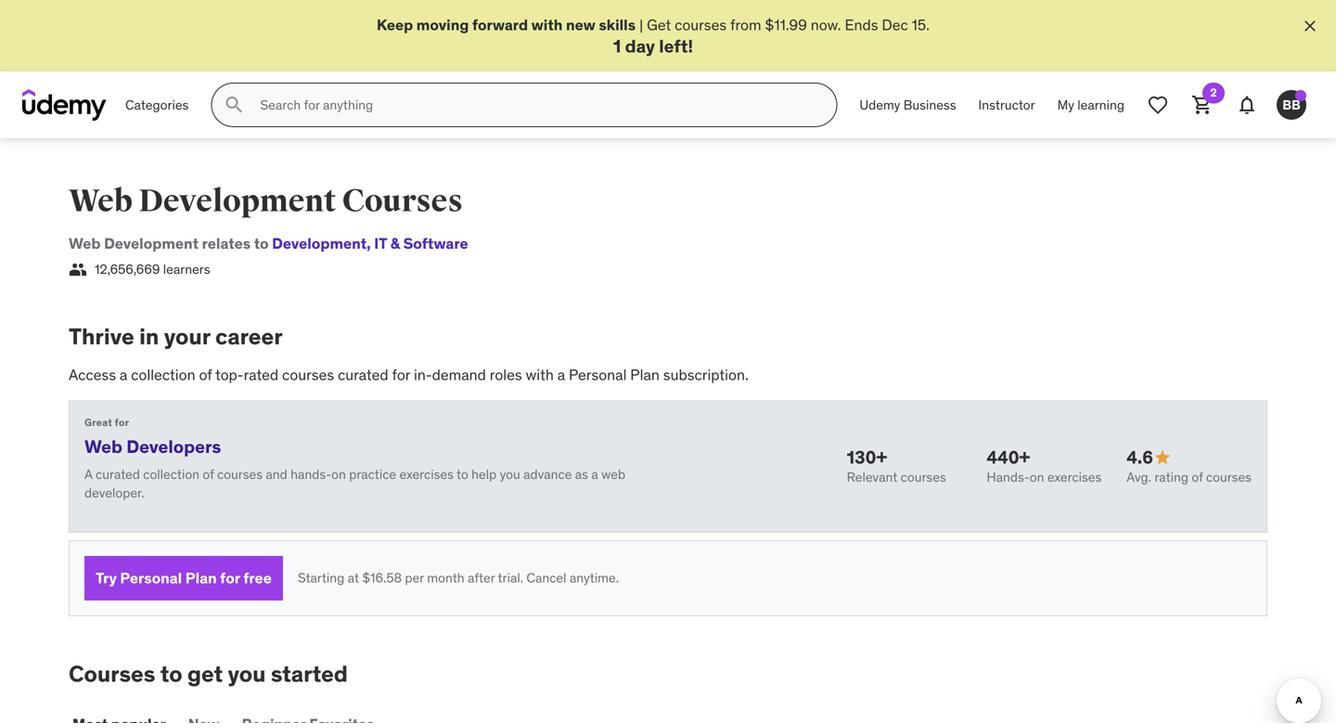 Task type: locate. For each thing, give the bounding box(es) containing it.
exercises inside the 440+ hands-on exercises
[[1048, 469, 1102, 485]]

|
[[640, 15, 644, 34]]

1 vertical spatial to
[[457, 466, 469, 483]]

1 vertical spatial with
[[526, 365, 554, 384]]

your
[[164, 322, 210, 350]]

to
[[254, 234, 269, 253], [457, 466, 469, 483], [160, 660, 182, 688]]

0 horizontal spatial on
[[332, 466, 346, 483]]

for inside "great for web developers a curated collection of courses and hands-on practice exercises to help you advance as a web developer."
[[115, 416, 129, 429]]

2 vertical spatial web
[[84, 435, 123, 457]]

curated inside "great for web developers a curated collection of courses and hands-on practice exercises to help you advance as a web developer."
[[96, 466, 140, 483]]

1 vertical spatial for
[[115, 416, 129, 429]]

in-
[[414, 365, 432, 384]]

courses inside "great for web developers a curated collection of courses and hands-on practice exercises to help you advance as a web developer."
[[217, 466, 263, 483]]

1 vertical spatial curated
[[96, 466, 140, 483]]

2
[[1211, 86, 1218, 100]]

at
[[348, 570, 359, 586]]

relevant
[[847, 469, 898, 485]]

now.
[[811, 15, 842, 34]]

to left get
[[160, 660, 182, 688]]

of left top-
[[199, 365, 212, 384]]

exercises inside "great for web developers a curated collection of courses and hands-on practice exercises to help you advance as a web developer."
[[400, 466, 454, 483]]

0 vertical spatial to
[[254, 234, 269, 253]]

courses
[[342, 182, 463, 221], [69, 660, 155, 688]]

0 horizontal spatial for
[[115, 416, 129, 429]]

thrive in your career
[[69, 322, 283, 350]]

notifications image
[[1236, 94, 1259, 116]]

on left practice
[[332, 466, 346, 483]]

with
[[532, 15, 563, 34], [526, 365, 554, 384]]

starting at $16.58 per month after trial. cancel anytime.
[[298, 570, 619, 586]]

exercises
[[400, 466, 454, 483], [1048, 469, 1102, 485]]

a right access
[[120, 365, 127, 384]]

my learning link
[[1047, 83, 1136, 127]]

left!
[[659, 35, 694, 57]]

curated up 'developer.' on the left
[[96, 466, 140, 483]]

learners
[[163, 261, 210, 278]]

software
[[403, 234, 468, 253]]

1 horizontal spatial on
[[1030, 469, 1045, 485]]

development left it
[[272, 234, 367, 253]]

courses
[[675, 15, 727, 34], [282, 365, 334, 384], [217, 466, 263, 483], [901, 469, 947, 485], [1207, 469, 1252, 485]]

1 vertical spatial courses
[[69, 660, 155, 688]]

started
[[271, 660, 348, 688]]

2 horizontal spatial for
[[392, 365, 410, 384]]

advance
[[524, 466, 572, 483]]

for left in-
[[392, 365, 410, 384]]

1 horizontal spatial a
[[558, 365, 566, 384]]

development link
[[272, 234, 367, 253]]

courses up left!
[[675, 15, 727, 34]]

bb
[[1283, 96, 1301, 113]]

curated left in-
[[338, 365, 389, 384]]

rated
[[244, 365, 279, 384]]

free
[[243, 568, 272, 587]]

starting
[[298, 570, 345, 586]]

web
[[69, 182, 133, 221], [69, 234, 101, 253], [84, 435, 123, 457]]

0 horizontal spatial courses
[[69, 660, 155, 688]]

130+ relevant courses
[[847, 446, 947, 485]]

130+
[[847, 446, 888, 468]]

a right roles
[[558, 365, 566, 384]]

you have alerts image
[[1296, 90, 1307, 101]]

&
[[391, 234, 400, 253]]

1 vertical spatial personal
[[120, 568, 182, 587]]

forward
[[472, 15, 528, 34]]

rating
[[1155, 469, 1189, 485]]

development up relates on the top of the page
[[138, 182, 336, 221]]

plan left free
[[185, 568, 217, 587]]

1 vertical spatial plan
[[185, 568, 217, 587]]

0 horizontal spatial to
[[160, 660, 182, 688]]

web for web development courses
[[69, 182, 133, 221]]

0 vertical spatial for
[[392, 365, 410, 384]]

moving
[[417, 15, 469, 34]]

web developers link
[[84, 435, 221, 457]]

0 horizontal spatial a
[[120, 365, 127, 384]]

categories
[[125, 96, 189, 113]]

close image
[[1301, 17, 1320, 35]]

0 vertical spatial web
[[69, 182, 133, 221]]

of
[[199, 365, 212, 384], [203, 466, 214, 483], [1192, 469, 1204, 485]]

0 vertical spatial personal
[[569, 365, 627, 384]]

you right 'help'
[[500, 466, 521, 483]]

keep
[[377, 15, 413, 34]]

with left new
[[532, 15, 563, 34]]

0 vertical spatial with
[[532, 15, 563, 34]]

of right 'rating'
[[1192, 469, 1204, 485]]

a
[[84, 466, 93, 483]]

collection down the thrive in your career
[[131, 365, 196, 384]]

personal right try
[[120, 568, 182, 587]]

1 vertical spatial you
[[228, 660, 266, 688]]

on
[[332, 466, 346, 483], [1030, 469, 1045, 485]]

0 vertical spatial curated
[[338, 365, 389, 384]]

0 horizontal spatial plan
[[185, 568, 217, 587]]

udemy image
[[22, 89, 107, 121]]

$16.58
[[362, 570, 402, 586]]

0 vertical spatial you
[[500, 466, 521, 483]]

my learning
[[1058, 96, 1125, 113]]

avg. rating of courses
[[1127, 469, 1252, 485]]

exercises right practice
[[400, 466, 454, 483]]

on down 440+
[[1030, 469, 1045, 485]]

to left 'help'
[[457, 466, 469, 483]]

with right roles
[[526, 365, 554, 384]]

0 horizontal spatial exercises
[[400, 466, 454, 483]]

ends
[[845, 15, 879, 34]]

for right great
[[115, 416, 129, 429]]

you right get
[[228, 660, 266, 688]]

collection
[[131, 365, 196, 384], [143, 466, 200, 483]]

Search for anything text field
[[257, 89, 814, 121]]

plan left subscription.
[[631, 365, 660, 384]]

plan
[[631, 365, 660, 384], [185, 568, 217, 587]]

you
[[500, 466, 521, 483], [228, 660, 266, 688]]

on inside "great for web developers a curated collection of courses and hands-on practice exercises to help you advance as a web developer."
[[332, 466, 346, 483]]

0 horizontal spatial curated
[[96, 466, 140, 483]]

1 vertical spatial collection
[[143, 466, 200, 483]]

web development courses
[[69, 182, 463, 221]]

1
[[614, 35, 621, 57]]

development
[[138, 182, 336, 221], [104, 234, 199, 253], [272, 234, 367, 253]]

it
[[374, 234, 387, 253]]

2 vertical spatial for
[[220, 568, 240, 587]]

skills
[[599, 15, 636, 34]]

courses right "relevant"
[[901, 469, 947, 485]]

1 vertical spatial web
[[69, 234, 101, 253]]

1 horizontal spatial for
[[220, 568, 240, 587]]

top-
[[215, 365, 244, 384]]

personal right roles
[[569, 365, 627, 384]]

demand
[[432, 365, 486, 384]]

2 horizontal spatial a
[[592, 466, 599, 483]]

2 horizontal spatial to
[[457, 466, 469, 483]]

1 horizontal spatial exercises
[[1048, 469, 1102, 485]]

developer.
[[84, 484, 144, 501]]

bb link
[[1270, 83, 1314, 127]]

development for relates
[[104, 234, 199, 253]]

0 vertical spatial plan
[[631, 365, 660, 384]]

courses to get you started
[[69, 660, 348, 688]]

0 vertical spatial courses
[[342, 182, 463, 221]]

15.
[[912, 15, 930, 34]]

a
[[120, 365, 127, 384], [558, 365, 566, 384], [592, 466, 599, 483]]

$11.99
[[765, 15, 808, 34]]

thrive
[[69, 322, 134, 350]]

courses left and
[[217, 466, 263, 483]]

1 horizontal spatial you
[[500, 466, 521, 483]]

to right relates on the top of the page
[[254, 234, 269, 253]]

of down developers
[[203, 466, 214, 483]]

collection down developers
[[143, 466, 200, 483]]

development up "12,656,669 learners"
[[104, 234, 199, 253]]

courses inside keep moving forward with new skills | get courses from $11.99 now. ends dec 15. 1 day left!
[[675, 15, 727, 34]]

with inside keep moving forward with new skills | get courses from $11.99 now. ends dec 15. 1 day left!
[[532, 15, 563, 34]]

0 horizontal spatial personal
[[120, 568, 182, 587]]

new
[[566, 15, 596, 34]]

learning
[[1078, 96, 1125, 113]]

1 horizontal spatial curated
[[338, 365, 389, 384]]

for left free
[[220, 568, 240, 587]]

on inside the 440+ hands-on exercises
[[1030, 469, 1045, 485]]

curated
[[338, 365, 389, 384], [96, 466, 140, 483]]

for
[[392, 365, 410, 384], [115, 416, 129, 429], [220, 568, 240, 587]]

1 horizontal spatial to
[[254, 234, 269, 253]]

a right as
[[592, 466, 599, 483]]

exercises left avg.
[[1048, 469, 1102, 485]]



Task type: vqa. For each thing, say whether or not it's contained in the screenshot.
Collection
yes



Task type: describe. For each thing, give the bounding box(es) containing it.
web inside "great for web developers a curated collection of courses and hands-on practice exercises to help you advance as a web developer."
[[84, 435, 123, 457]]

440+
[[987, 446, 1031, 468]]

web for web development relates to development it & software
[[69, 234, 101, 253]]

collection inside "great for web developers a curated collection of courses and hands-on practice exercises to help you advance as a web developer."
[[143, 466, 200, 483]]

hands-
[[291, 466, 332, 483]]

of inside "great for web developers a curated collection of courses and hands-on practice exercises to help you advance as a web developer."
[[203, 466, 214, 483]]

keep moving forward with new skills | get courses from $11.99 now. ends dec 15. 1 day left!
[[377, 15, 930, 57]]

great for web developers a curated collection of courses and hands-on practice exercises to help you advance as a web developer.
[[84, 416, 626, 501]]

help
[[472, 466, 497, 483]]

0 vertical spatial collection
[[131, 365, 196, 384]]

instructor
[[979, 96, 1036, 113]]

and
[[266, 466, 288, 483]]

shopping cart with 2 items image
[[1192, 94, 1214, 116]]

small image
[[69, 260, 87, 279]]

anytime.
[[570, 570, 619, 586]]

1 horizontal spatial personal
[[569, 365, 627, 384]]

month
[[427, 570, 465, 586]]

udemy
[[860, 96, 901, 113]]

12,656,669
[[95, 261, 160, 278]]

access
[[69, 365, 116, 384]]

categories button
[[114, 83, 200, 127]]

subscription.
[[664, 365, 749, 384]]

try personal plan for free link
[[84, 556, 283, 600]]

development for courses
[[138, 182, 336, 221]]

try
[[96, 568, 117, 587]]

per
[[405, 570, 424, 586]]

udemy business
[[860, 96, 957, 113]]

business
[[904, 96, 957, 113]]

web development relates to development it & software
[[69, 234, 468, 253]]

1 horizontal spatial courses
[[342, 182, 463, 221]]

relates
[[202, 234, 251, 253]]

after
[[468, 570, 495, 586]]

with inside thrive in your career element
[[526, 365, 554, 384]]

get
[[647, 15, 671, 34]]

you inside "great for web developers a curated collection of courses and hands-on practice exercises to help you advance as a web developer."
[[500, 466, 521, 483]]

in
[[139, 322, 159, 350]]

avg.
[[1127, 469, 1152, 485]]

to inside "great for web developers a curated collection of courses and hands-on practice exercises to help you advance as a web developer."
[[457, 466, 469, 483]]

great
[[84, 416, 112, 429]]

cancel
[[527, 570, 567, 586]]

dec
[[882, 15, 909, 34]]

small image
[[1154, 448, 1172, 467]]

courses inside 130+ relevant courses
[[901, 469, 947, 485]]

hands-
[[987, 469, 1030, 485]]

career
[[215, 322, 283, 350]]

day
[[625, 35, 655, 57]]

it & software link
[[367, 234, 468, 253]]

udemy business link
[[849, 83, 968, 127]]

a inside "great for web developers a curated collection of courses and hands-on practice exercises to help you advance as a web developer."
[[592, 466, 599, 483]]

from
[[731, 15, 762, 34]]

practice
[[349, 466, 396, 483]]

access a collection of top-rated courses curated for in-demand roles with a personal plan subscription.
[[69, 365, 749, 384]]

0 horizontal spatial you
[[228, 660, 266, 688]]

courses right 'rating'
[[1207, 469, 1252, 485]]

as
[[575, 466, 589, 483]]

roles
[[490, 365, 522, 384]]

web
[[602, 466, 626, 483]]

courses right rated
[[282, 365, 334, 384]]

instructor link
[[968, 83, 1047, 127]]

get
[[187, 660, 223, 688]]

try personal plan for free
[[96, 568, 272, 587]]

developers
[[126, 435, 221, 457]]

trial.
[[498, 570, 524, 586]]

440+ hands-on exercises
[[987, 446, 1102, 485]]

1 horizontal spatial plan
[[631, 365, 660, 384]]

4.6
[[1127, 446, 1154, 468]]

thrive in your career element
[[69, 322, 1268, 616]]

2 vertical spatial to
[[160, 660, 182, 688]]

2 link
[[1181, 83, 1225, 127]]

my
[[1058, 96, 1075, 113]]

submit search image
[[223, 94, 245, 116]]

12,656,669 learners
[[95, 261, 210, 278]]

wishlist image
[[1147, 94, 1170, 116]]



